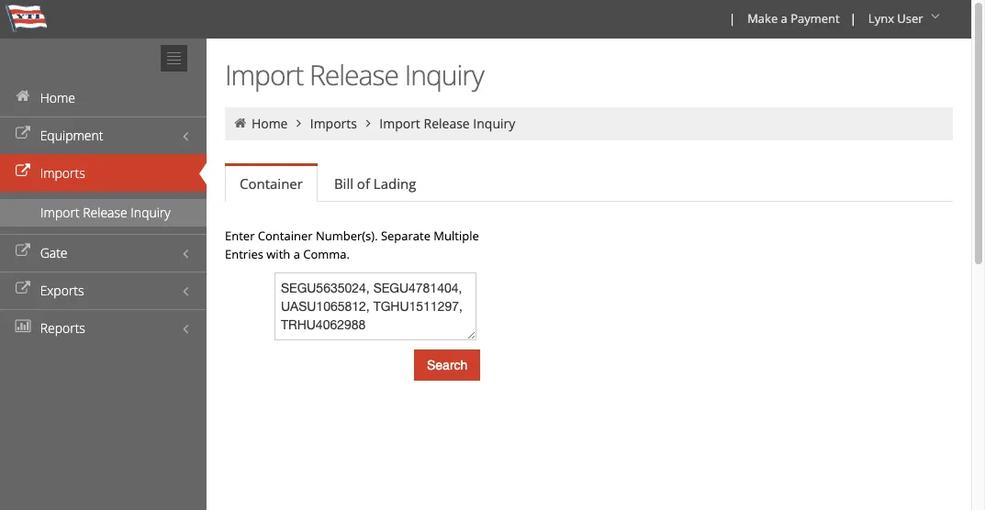 Task type: describe. For each thing, give the bounding box(es) containing it.
1 horizontal spatial import
[[225, 56, 303, 94]]

external link image for imports
[[14, 165, 32, 178]]

external link image for exports
[[14, 283, 32, 296]]

1 horizontal spatial imports
[[310, 115, 357, 132]]

reports
[[40, 320, 85, 337]]

2 horizontal spatial release
[[424, 115, 470, 132]]

home image
[[14, 90, 32, 103]]

multiple
[[434, 228, 479, 244]]

0 vertical spatial inquiry
[[405, 56, 484, 94]]

enter container number(s).  separate multiple entries with a comma.
[[225, 228, 479, 263]]

bar chart image
[[14, 321, 32, 333]]

0 vertical spatial a
[[781, 10, 788, 27]]

0 horizontal spatial release
[[83, 204, 127, 221]]

0 horizontal spatial imports
[[40, 164, 85, 182]]

1 horizontal spatial home
[[252, 115, 288, 132]]

0 vertical spatial imports link
[[310, 115, 357, 132]]

search
[[427, 358, 468, 373]]

equipment link
[[0, 117, 207, 154]]

1 horizontal spatial import release inquiry link
[[380, 115, 515, 132]]

lynx user
[[869, 10, 924, 27]]

2 | from the left
[[850, 10, 857, 27]]

exports
[[40, 282, 84, 299]]

a inside enter container number(s).  separate multiple entries with a comma.
[[294, 246, 300, 263]]

0 vertical spatial release
[[310, 56, 399, 94]]

lading
[[374, 175, 416, 193]]

home image
[[232, 117, 248, 130]]

0 vertical spatial import release inquiry
[[225, 56, 484, 94]]

reports link
[[0, 310, 207, 347]]

1 vertical spatial inquiry
[[473, 115, 515, 132]]

2 angle right image from the left
[[360, 117, 376, 130]]

external link image
[[14, 245, 32, 258]]

bill of lading
[[334, 175, 416, 193]]

payment
[[791, 10, 840, 27]]



Task type: locate. For each thing, give the bounding box(es) containing it.
angle right image right home image
[[291, 117, 307, 130]]

make a payment
[[748, 10, 840, 27]]

2 vertical spatial import
[[40, 204, 80, 221]]

home right home image
[[252, 115, 288, 132]]

1 horizontal spatial imports link
[[310, 115, 357, 132]]

home link right home image
[[252, 115, 288, 132]]

gate
[[40, 244, 68, 262]]

home link up equipment
[[0, 79, 207, 117]]

external link image inside "exports" link
[[14, 283, 32, 296]]

container up enter
[[240, 175, 303, 193]]

gate link
[[0, 234, 207, 272]]

1 vertical spatial a
[[294, 246, 300, 263]]

1 vertical spatial release
[[424, 115, 470, 132]]

1 vertical spatial import release inquiry link
[[0, 199, 207, 227]]

container up with at the left
[[258, 228, 313, 244]]

imports link down equipment
[[0, 154, 207, 192]]

import release inquiry link up gate link
[[0, 199, 207, 227]]

1 horizontal spatial |
[[850, 10, 857, 27]]

a
[[781, 10, 788, 27], [294, 246, 300, 263]]

lynx
[[869, 10, 895, 27]]

imports up bill
[[310, 115, 357, 132]]

1 horizontal spatial release
[[310, 56, 399, 94]]

0 horizontal spatial import
[[40, 204, 80, 221]]

0 horizontal spatial home link
[[0, 79, 207, 117]]

angle down image
[[927, 10, 945, 23]]

0 horizontal spatial |
[[729, 10, 736, 27]]

import release inquiry link
[[380, 115, 515, 132], [0, 199, 207, 227]]

inquiry
[[405, 56, 484, 94], [473, 115, 515, 132], [131, 204, 171, 221]]

0 horizontal spatial angle right image
[[291, 117, 307, 130]]

2 vertical spatial import release inquiry
[[40, 204, 171, 221]]

of
[[357, 175, 370, 193]]

1 vertical spatial external link image
[[14, 165, 32, 178]]

0 vertical spatial import release inquiry link
[[380, 115, 515, 132]]

imports down equipment
[[40, 164, 85, 182]]

home right home icon
[[40, 89, 75, 107]]

1 external link image from the top
[[14, 128, 32, 141]]

1 vertical spatial import release inquiry
[[380, 115, 515, 132]]

separate
[[381, 228, 431, 244]]

container link
[[225, 166, 318, 202]]

angle right image up "of"
[[360, 117, 376, 130]]

import up lading
[[380, 115, 421, 132]]

number(s).
[[316, 228, 378, 244]]

2 horizontal spatial import
[[380, 115, 421, 132]]

import up gate at the left of the page
[[40, 204, 80, 221]]

bill
[[334, 175, 354, 193]]

home link
[[0, 79, 207, 117], [252, 115, 288, 132]]

1 horizontal spatial home link
[[252, 115, 288, 132]]

2 external link image from the top
[[14, 165, 32, 178]]

container inside enter container number(s).  separate multiple entries with a comma.
[[258, 228, 313, 244]]

1 | from the left
[[729, 10, 736, 27]]

| left make at the right top
[[729, 10, 736, 27]]

container inside 'link'
[[240, 175, 303, 193]]

0 vertical spatial external link image
[[14, 128, 32, 141]]

1 vertical spatial imports
[[40, 164, 85, 182]]

2 vertical spatial release
[[83, 204, 127, 221]]

enter
[[225, 228, 255, 244]]

release
[[310, 56, 399, 94], [424, 115, 470, 132], [83, 204, 127, 221]]

1 vertical spatial imports link
[[0, 154, 207, 192]]

import release inquiry link up lading
[[380, 115, 515, 132]]

1 horizontal spatial angle right image
[[360, 117, 376, 130]]

1 vertical spatial container
[[258, 228, 313, 244]]

1 vertical spatial home
[[252, 115, 288, 132]]

1 vertical spatial import
[[380, 115, 421, 132]]

2 vertical spatial inquiry
[[131, 204, 171, 221]]

comma.
[[303, 246, 350, 263]]

None text field
[[275, 273, 477, 341]]

imports link
[[310, 115, 357, 132], [0, 154, 207, 192]]

make a payment link
[[740, 0, 847, 39]]

|
[[729, 10, 736, 27], [850, 10, 857, 27]]

0 horizontal spatial import release inquiry link
[[0, 199, 207, 227]]

0 vertical spatial home
[[40, 89, 75, 107]]

2 vertical spatial external link image
[[14, 283, 32, 296]]

0 horizontal spatial imports link
[[0, 154, 207, 192]]

with
[[267, 246, 290, 263]]

imports
[[310, 115, 357, 132], [40, 164, 85, 182]]

a right with at the left
[[294, 246, 300, 263]]

3 external link image from the top
[[14, 283, 32, 296]]

1 horizontal spatial a
[[781, 10, 788, 27]]

home
[[40, 89, 75, 107], [252, 115, 288, 132]]

equipment
[[40, 127, 103, 144]]

entries
[[225, 246, 264, 263]]

lynx user link
[[860, 0, 952, 39]]

external link image for equipment
[[14, 128, 32, 141]]

user
[[898, 10, 924, 27]]

angle right image
[[291, 117, 307, 130], [360, 117, 376, 130]]

import up home image
[[225, 56, 303, 94]]

make
[[748, 10, 778, 27]]

search button
[[414, 350, 481, 381]]

0 vertical spatial import
[[225, 56, 303, 94]]

external link image
[[14, 128, 32, 141], [14, 165, 32, 178], [14, 283, 32, 296]]

import
[[225, 56, 303, 94], [380, 115, 421, 132], [40, 204, 80, 221]]

exports link
[[0, 272, 207, 310]]

0 vertical spatial imports
[[310, 115, 357, 132]]

a right make at the right top
[[781, 10, 788, 27]]

0 horizontal spatial a
[[294, 246, 300, 263]]

| left lynx on the top of the page
[[850, 10, 857, 27]]

bill of lading link
[[320, 165, 431, 202]]

1 angle right image from the left
[[291, 117, 307, 130]]

0 horizontal spatial home
[[40, 89, 75, 107]]

external link image inside equipment link
[[14, 128, 32, 141]]

imports link up bill
[[310, 115, 357, 132]]

0 vertical spatial container
[[240, 175, 303, 193]]

container
[[240, 175, 303, 193], [258, 228, 313, 244]]

import release inquiry
[[225, 56, 484, 94], [380, 115, 515, 132], [40, 204, 171, 221]]



